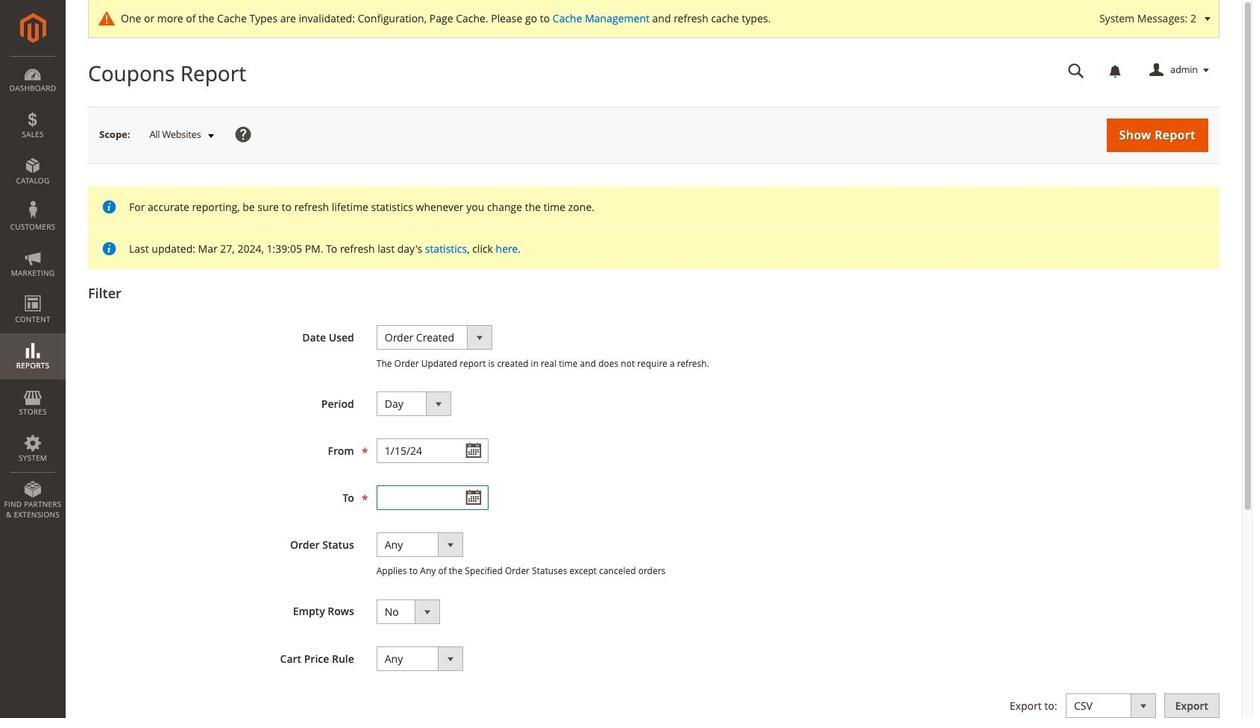 Task type: describe. For each thing, give the bounding box(es) containing it.
magento admin panel image
[[20, 13, 46, 43]]



Task type: locate. For each thing, give the bounding box(es) containing it.
menu bar
[[0, 56, 66, 527]]

None text field
[[376, 486, 488, 510]]

None text field
[[1058, 57, 1095, 84], [376, 439, 488, 463], [1058, 57, 1095, 84], [376, 439, 488, 463]]



